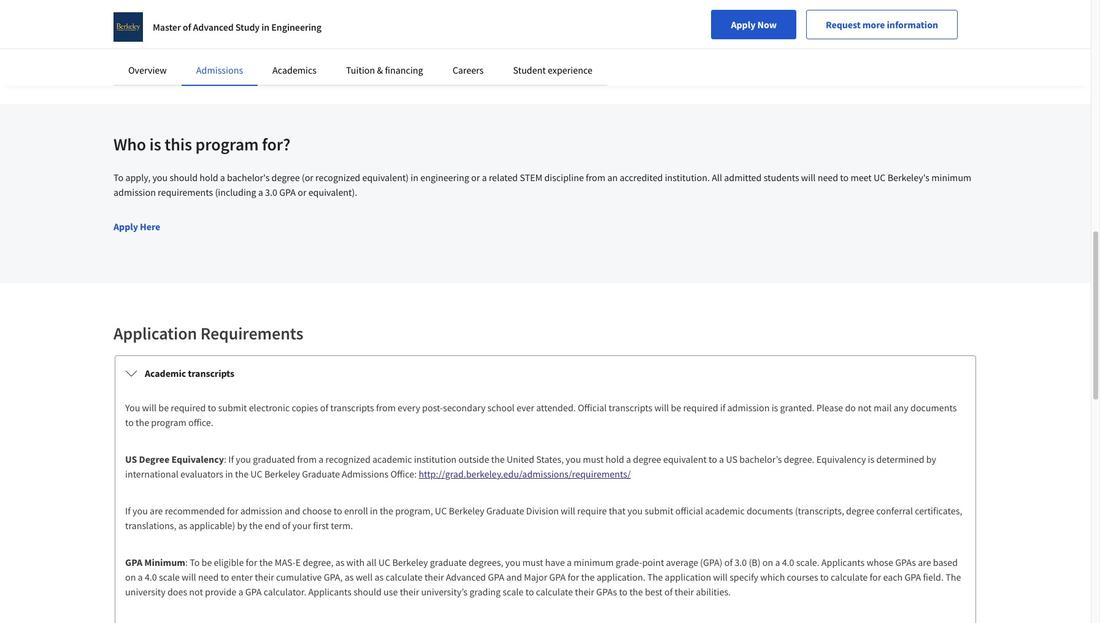 Task type: vqa. For each thing, say whether or not it's contained in the screenshot.
What on the left
no



Task type: locate. For each thing, give the bounding box(es) containing it.
any
[[894, 401, 909, 414]]

uc inside : to be eligible for the mas-e degree, as with all uc berkeley graduate degrees, you must have a minimum grade-point average (gpa) of 3.0 (b) on a 4.0 scale. applicants whose gpas are based on a 4.0 scale will need to enter their cumulative gpa, as well as calculate their advanced gpa and major gpa for the application. the application will specify which courses to calculate for each gpa field. the university does not provide a gpa calculator. applicants should use their university's grading scale to calculate their gpas to the best of their abilities.
[[379, 556, 391, 568]]

2 vertical spatial admission
[[240, 505, 283, 517]]

0 horizontal spatial from
[[297, 453, 317, 465]]

minimum
[[144, 556, 185, 568]]

the left united
[[491, 453, 505, 465]]

uc right "program,"
[[435, 505, 447, 517]]

granted.
[[780, 401, 815, 414]]

0 horizontal spatial the
[[648, 571, 663, 583]]

and left 'major'
[[507, 571, 522, 583]]

scale right the grading
[[503, 586, 524, 598]]

0 vertical spatial by
[[927, 453, 937, 465]]

1 horizontal spatial on
[[763, 556, 774, 568]]

2 horizontal spatial degree
[[847, 505, 875, 517]]

please
[[817, 401, 844, 414]]

you right the degrees,
[[506, 556, 521, 568]]

submit left the electronic
[[218, 401, 247, 414]]

gpa inside to apply, you should hold a bachelor's degree (or recognized equivalent) in engineering or a related stem discipline from an accredited institution. all admitted students will need to meet uc berkeley's minimum admission requirements (including a 3.0 gpa or equivalent).
[[279, 186, 296, 198]]

1 horizontal spatial advanced
[[446, 571, 486, 583]]

1 vertical spatial are
[[918, 556, 932, 568]]

minimum inside to apply, you should hold a bachelor's degree (or recognized equivalent) in engineering or a related stem discipline from an accredited institution. all admitted students will need to meet uc berkeley's minimum admission requirements (including a 3.0 gpa or equivalent).
[[932, 171, 972, 184]]

0 vertical spatial need
[[818, 171, 839, 184]]

are inside : to be eligible for the mas-e degree, as with all uc berkeley graduate degrees, you must have a minimum grade-point average (gpa) of 3.0 (b) on a 4.0 scale. applicants whose gpas are based on a 4.0 scale will need to enter their cumulative gpa, as well as calculate their advanced gpa and major gpa for the application. the application will specify which courses to calculate for each gpa field. the university does not provide a gpa calculator. applicants should use their university's grading scale to calculate their gpas to the best of their abilities.
[[918, 556, 932, 568]]

overview
[[128, 64, 167, 76]]

0 horizontal spatial must
[[523, 556, 543, 568]]

apply inside apply now button
[[731, 18, 756, 31]]

0 vertical spatial application
[[863, 2, 910, 14]]

based
[[934, 556, 958, 568]]

2025 left final
[[806, 29, 826, 41]]

on right the (b) in the bottom of the page
[[763, 556, 774, 568]]

are up 'field.'
[[918, 556, 932, 568]]

institution
[[414, 453, 457, 465]]

http://grad.berkeley.edu/admissions/requirements/
[[419, 468, 631, 480]]

from inside : if you graduated from a recognized academic institution outside the united states, you must hold a degree equivalent to a us bachelor's degree. equivalency is determined by international evaluators in the uc berkeley graduate admissions office:
[[297, 453, 317, 465]]

1 vertical spatial hold
[[606, 453, 624, 465]]

berkeley
[[265, 468, 300, 480], [449, 505, 485, 517], [392, 556, 428, 568]]

0 horizontal spatial advanced
[[193, 21, 234, 33]]

to right minimum
[[190, 556, 200, 568]]

0 horizontal spatial if
[[125, 505, 131, 517]]

from
[[586, 171, 606, 184], [376, 401, 396, 414], [297, 453, 317, 465]]

financing
[[385, 64, 423, 76]]

berkeley inside : if you graduated from a recognized academic institution outside the united states, you must hold a degree equivalent to a us bachelor's degree. equivalency is determined by international evaluators in the uc berkeley graduate admissions office:
[[265, 468, 300, 480]]

application for final
[[850, 29, 896, 41]]

documents
[[911, 401, 957, 414], [747, 505, 793, 517]]

e
[[296, 556, 301, 568]]

need
[[818, 171, 839, 184], [198, 571, 219, 583]]

gpa down have
[[549, 571, 566, 583]]

the left "program,"
[[380, 505, 393, 517]]

grade-
[[616, 556, 642, 568]]

0 vertical spatial apply
[[731, 18, 756, 31]]

submit left official
[[645, 505, 674, 517]]

1 vertical spatial need
[[198, 571, 219, 583]]

documents inside you will be required to submit electronic copies of transcripts from every post-secondary school ever attended. official transcripts will be required if admission is granted. please do not mail any documents to the program office.
[[911, 401, 957, 414]]

1 horizontal spatial transcripts
[[330, 401, 374, 414]]

1 horizontal spatial be
[[202, 556, 212, 568]]

you will be required to submit electronic copies of transcripts from every post-secondary school ever attended. official transcripts will be required if admission is granted. please do not mail any documents to the program office.
[[125, 401, 957, 428]]

0 horizontal spatial required
[[171, 401, 206, 414]]

1 vertical spatial graduate
[[487, 505, 524, 517]]

if inside if you are recommended for admission and choose to enroll in the program, uc berkeley graduate division will require that you submit official academic documents (transcripts, degree conferral certificates, translations, as applicable) by the end of your first term.
[[125, 505, 131, 517]]

1 horizontal spatial by
[[927, 453, 937, 465]]

by right determined
[[927, 453, 937, 465]]

to
[[841, 171, 849, 184], [208, 401, 216, 414], [125, 416, 134, 428], [709, 453, 718, 465], [334, 505, 342, 517], [221, 571, 229, 583], [821, 571, 829, 583], [526, 586, 534, 598], [619, 586, 628, 598]]

recognized inside : if you graduated from a recognized academic institution outside the united states, you must hold a degree equivalent to a us bachelor's degree. equivalency is determined by international evaluators in the uc berkeley graduate admissions office:
[[326, 453, 371, 465]]

0 vertical spatial graduate
[[302, 468, 340, 480]]

for up the applicable)
[[227, 505, 238, 517]]

academics
[[273, 64, 317, 76]]

equivalent).
[[309, 186, 357, 198]]

is left determined
[[868, 453, 875, 465]]

you
[[125, 401, 140, 414]]

application up academic
[[114, 322, 197, 344]]

spring
[[780, 2, 807, 14], [777, 29, 804, 41]]

1 vertical spatial advanced
[[446, 571, 486, 583]]

2 equivalency from the left
[[817, 453, 866, 465]]

from inside you will be required to submit electronic copies of transcripts from every post-secondary school ever attended. official transcripts will be required if admission is granted. please do not mail any documents to the program office.
[[376, 401, 396, 414]]

equivalency up evaluators
[[171, 453, 224, 465]]

submit inside if you are recommended for admission and choose to enroll in the program, uc berkeley graduate division will require that you submit official academic documents (transcripts, degree conferral certificates, translations, as applicable) by the end of your first term.
[[645, 505, 674, 517]]

recognized up equivalent).
[[316, 171, 360, 184]]

university's
[[421, 586, 468, 598]]

2 vertical spatial degree
[[847, 505, 875, 517]]

1 horizontal spatial the
[[946, 571, 961, 583]]

3.0
[[265, 186, 277, 198], [735, 556, 747, 568]]

berkeley up use
[[392, 556, 428, 568]]

2 us from the left
[[726, 453, 738, 465]]

0 horizontal spatial or
[[298, 186, 307, 198]]

united
[[507, 453, 535, 465]]

2 required from the left
[[683, 401, 718, 414]]

information
[[887, 18, 939, 31]]

of right (gpa)
[[725, 556, 733, 568]]

calculate down 'major'
[[536, 586, 573, 598]]

degree inside to apply, you should hold a bachelor's degree (or recognized equivalent) in engineering or a related stem discipline from an accredited institution. all admitted students will need to meet uc berkeley's minimum admission requirements (including a 3.0 gpa or equivalent).
[[272, 171, 300, 184]]

1 vertical spatial to
[[190, 556, 200, 568]]

0 vertical spatial not
[[858, 401, 872, 414]]

4.0 left scale.
[[782, 556, 795, 568]]

2024:
[[754, 2, 778, 14], [752, 29, 775, 41]]

uc inside if you are recommended for admission and choose to enroll in the program, uc berkeley graduate division will require that you submit official academic documents (transcripts, degree conferral certificates, translations, as applicable) by the end of your first term.
[[435, 505, 447, 517]]

0 horizontal spatial admission
[[114, 186, 156, 198]]

0 vertical spatial :
[[224, 453, 226, 465]]

0 vertical spatial berkeley
[[265, 468, 300, 480]]

1 us from the left
[[125, 453, 137, 465]]

request more information button
[[807, 10, 958, 39]]

gpa
[[279, 186, 296, 198], [125, 556, 142, 568], [488, 571, 505, 583], [549, 571, 566, 583], [905, 571, 922, 583], [245, 586, 262, 598]]

should inside : to be eligible for the mas-e degree, as with all uc berkeley graduate degrees, you must have a minimum grade-point average (gpa) of 3.0 (b) on a 4.0 scale. applicants whose gpas are based on a 4.0 scale will need to enter their cumulative gpa, as well as calculate their advanced gpa and major gpa for the application. the application will specify which courses to calculate for each gpa field. the university does not provide a gpa calculator. applicants should use their university's grading scale to calculate their gpas to the best of their abilities.
[[354, 586, 382, 598]]

2 vertical spatial from
[[297, 453, 317, 465]]

from left an
[[586, 171, 606, 184]]

official
[[676, 505, 703, 517]]

need inside : to be eligible for the mas-e degree, as with all uc berkeley graduate degrees, you must have a minimum grade-point average (gpa) of 3.0 (b) on a 4.0 scale. applicants whose gpas are based on a 4.0 scale will need to enter their cumulative gpa, as well as calculate their advanced gpa and major gpa for the application. the application will specify which courses to calculate for each gpa field. the university does not provide a gpa calculator. applicants should use their university's grading scale to calculate their gpas to the best of their abilities.
[[198, 571, 219, 583]]

documents right any
[[911, 401, 957, 414]]

: left graduated
[[224, 453, 226, 465]]

0 horizontal spatial 4.0
[[145, 571, 157, 583]]

you right 'that'
[[628, 505, 643, 517]]

submit
[[218, 401, 247, 414], [645, 505, 674, 517]]

1 vertical spatial is
[[772, 401, 779, 414]]

should inside to apply, you should hold a bachelor's degree (or recognized equivalent) in engineering or a related stem discipline from an accredited institution. all admitted students will need to meet uc berkeley's minimum admission requirements (including a 3.0 gpa or equivalent).
[[170, 171, 198, 184]]

0 vertical spatial are
[[150, 505, 163, 517]]

uc berkeley college of engineering logo image
[[114, 12, 143, 42]]

accredited
[[620, 171, 663, 184]]

by inside if you are recommended for admission and choose to enroll in the program, uc berkeley graduate division will require that you submit official academic documents (transcripts, degree conferral certificates, translations, as applicable) by the end of your first term.
[[237, 519, 247, 532]]

: inside : to be eligible for the mas-e degree, as with all uc berkeley graduate degrees, you must have a minimum grade-point average (gpa) of 3.0 (b) on a 4.0 scale. applicants whose gpas are based on a 4.0 scale will need to enter their cumulative gpa, as well as calculate their advanced gpa and major gpa for the application. the application will specify which courses to calculate for each gpa field. the university does not provide a gpa calculator. applicants should use their university's grading scale to calculate their gpas to the best of their abilities.
[[185, 556, 188, 568]]

2024: for june 11, 2024:
[[754, 2, 778, 14]]

program,
[[395, 505, 433, 517]]

admissions down master of advanced study in engineering
[[196, 64, 243, 76]]

1 horizontal spatial 3.0
[[735, 556, 747, 568]]

you right states,
[[566, 453, 581, 465]]

0 vertical spatial 3.0
[[265, 186, 277, 198]]

1 horizontal spatial berkeley
[[392, 556, 428, 568]]

of right the master at top
[[183, 21, 191, 33]]

1 vertical spatial admissions
[[342, 468, 389, 480]]

and up your
[[285, 505, 300, 517]]

0 vertical spatial hold
[[200, 171, 218, 184]]

us
[[125, 453, 137, 465], [726, 453, 738, 465]]

admission down apply,
[[114, 186, 156, 198]]

calculate
[[386, 571, 423, 583], [831, 571, 868, 583], [536, 586, 573, 598]]

apply down 11,
[[731, 18, 756, 31]]

: if you graduated from a recognized academic institution outside the united states, you must hold a degree equivalent to a us bachelor's degree. equivalency is determined by international evaluators in the uc berkeley graduate admissions office:
[[125, 453, 937, 480]]

must inside : if you graduated from a recognized academic institution outside the united states, you must hold a degree equivalent to a us bachelor's degree. equivalency is determined by international evaluators in the uc berkeley graduate admissions office:
[[583, 453, 604, 465]]

0 vertical spatial submit
[[218, 401, 247, 414]]

should down well at the left
[[354, 586, 382, 598]]

program left office.
[[151, 416, 186, 428]]

0 horizontal spatial not
[[189, 586, 203, 598]]

required left if
[[683, 401, 718, 414]]

must inside : to be eligible for the mas-e degree, as with all uc berkeley graduate degrees, you must have a minimum grade-point average (gpa) of 3.0 (b) on a 4.0 scale. applicants whose gpas are based on a 4.0 scale will need to enter their cumulative gpa, as well as calculate their advanced gpa and major gpa for the application. the application will specify which courses to calculate for each gpa field. the university does not provide a gpa calculator. applicants should use their university's grading scale to calculate their gpas to the best of their abilities.
[[523, 556, 543, 568]]

3.0 left the (b) in the bottom of the page
[[735, 556, 747, 568]]

official
[[578, 401, 607, 414]]

1 horizontal spatial not
[[858, 401, 872, 414]]

enroll
[[344, 505, 368, 517]]

international
[[125, 468, 179, 480]]

admission up end on the bottom
[[240, 505, 283, 517]]

whose
[[867, 556, 894, 568]]

0 vertical spatial program
[[196, 133, 259, 155]]

your
[[293, 519, 311, 532]]

all
[[367, 556, 377, 568]]

or down (or
[[298, 186, 307, 198]]

2024: up now
[[754, 2, 778, 14]]

to left meet
[[841, 171, 849, 184]]

a right have
[[567, 556, 572, 568]]

minimum up application.
[[574, 556, 614, 568]]

to up term.
[[334, 505, 342, 517]]

hold up 'that'
[[606, 453, 624, 465]]

0 vertical spatial or
[[471, 171, 480, 184]]

1 horizontal spatial from
[[376, 401, 396, 414]]

mail
[[874, 401, 892, 414]]

minimum
[[932, 171, 972, 184], [574, 556, 614, 568]]

deadline right more at the top right
[[898, 29, 935, 41]]

admissions inside : if you graduated from a recognized academic institution outside the united states, you must hold a degree equivalent to a us bachelor's degree. equivalency is determined by international evaluators in the uc berkeley graduate admissions office:
[[342, 468, 389, 480]]

that
[[609, 505, 626, 517]]

equivalency inside : if you graduated from a recognized academic institution outside the united states, you must hold a degree equivalent to a us bachelor's degree. equivalency is determined by international evaluators in the uc berkeley graduate admissions office:
[[817, 453, 866, 465]]

2 vertical spatial application
[[114, 322, 197, 344]]

0 horizontal spatial degree
[[272, 171, 300, 184]]

from left every on the left
[[376, 401, 396, 414]]

provide
[[205, 586, 236, 598]]

not right do
[[858, 401, 872, 414]]

1 vertical spatial degree
[[633, 453, 662, 465]]

you inside : to be eligible for the mas-e degree, as with all uc berkeley graduate degrees, you must have a minimum grade-point average (gpa) of 3.0 (b) on a 4.0 scale. applicants whose gpas are based on a 4.0 scale will need to enter their cumulative gpa, as well as calculate their advanced gpa and major gpa for the application. the application will specify which courses to calculate for each gpa field. the university does not provide a gpa calculator. applicants should use their university's grading scale to calculate their gpas to the best of their abilities.
[[506, 556, 521, 568]]

degree inside : if you graduated from a recognized academic institution outside the united states, you must hold a degree equivalent to a us bachelor's degree. equivalency is determined by international evaluators in the uc berkeley graduate admissions office:
[[633, 453, 662, 465]]

in inside if you are recommended for admission and choose to enroll in the program, uc berkeley graduate division will require that you submit official academic documents (transcripts, degree conferral certificates, translations, as applicable) by the end of your first term.
[[370, 505, 378, 517]]

tuition
[[346, 64, 375, 76]]

as left with
[[336, 556, 345, 568]]

to
[[114, 171, 124, 184], [190, 556, 200, 568]]

admitted
[[724, 171, 762, 184]]

1 vertical spatial if
[[125, 505, 131, 517]]

0 vertical spatial 4.0
[[782, 556, 795, 568]]

transcripts right copies
[[330, 401, 374, 414]]

1 vertical spatial gpas
[[597, 586, 617, 598]]

1 horizontal spatial admissions
[[342, 468, 389, 480]]

0 vertical spatial minimum
[[932, 171, 972, 184]]

1 vertical spatial academic
[[705, 505, 745, 517]]

required up office.
[[171, 401, 206, 414]]

transcripts down application requirements at the left bottom of page
[[188, 367, 234, 379]]

meet
[[851, 171, 872, 184]]

end
[[265, 519, 280, 532]]

june
[[716, 2, 737, 14]]

1 horizontal spatial program
[[196, 133, 259, 155]]

1 horizontal spatial degree
[[633, 453, 662, 465]]

0 horizontal spatial need
[[198, 571, 219, 583]]

attended.
[[536, 401, 576, 414]]

1 horizontal spatial academic
[[705, 505, 745, 517]]

1 horizontal spatial apply
[[731, 18, 756, 31]]

engineering
[[272, 21, 322, 33]]

outside
[[459, 453, 489, 465]]

0 horizontal spatial scale
[[159, 571, 180, 583]]

0 vertical spatial degree
[[272, 171, 300, 184]]

1 horizontal spatial minimum
[[932, 171, 972, 184]]

use
[[384, 586, 398, 598]]

will right students at the top right of the page
[[802, 171, 816, 184]]

minimum inside : to be eligible for the mas-e degree, as with all uc berkeley graduate degrees, you must have a minimum grade-point average (gpa) of 3.0 (b) on a 4.0 scale. applicants whose gpas are based on a 4.0 scale will need to enter their cumulative gpa, as well as calculate their advanced gpa and major gpa for the application. the application will specify which courses to calculate for each gpa field. the university does not provide a gpa calculator. applicants should use their university's grading scale to calculate their gpas to the best of their abilities.
[[574, 556, 614, 568]]

1 horizontal spatial admission
[[240, 505, 283, 517]]

1 horizontal spatial gpas
[[896, 556, 916, 568]]

2 horizontal spatial from
[[586, 171, 606, 184]]

be right the you at the left bottom of the page
[[159, 401, 169, 414]]

uc right all
[[379, 556, 391, 568]]

advanced
[[193, 21, 234, 33], [446, 571, 486, 583]]

equivalency right degree.
[[817, 453, 866, 465]]

student
[[513, 64, 546, 76]]

in right enroll
[[370, 505, 378, 517]]

0 vertical spatial recognized
[[316, 171, 360, 184]]

4.0
[[782, 556, 795, 568], [145, 571, 157, 583]]

of inside you will be required to submit electronic copies of transcripts from every post-secondary school ever attended. official transcripts will be required if admission is granted. please do not mail any documents to the program office.
[[320, 401, 328, 414]]

0 horizontal spatial :
[[185, 556, 188, 568]]

or
[[471, 171, 480, 184], [298, 186, 307, 198]]

will up the does
[[182, 571, 196, 583]]

june 11, 2024: spring 2025 priority application deadline
[[716, 2, 948, 14]]

0 horizontal spatial program
[[151, 416, 186, 428]]

1 vertical spatial berkeley
[[449, 505, 485, 517]]

applicable)
[[189, 519, 235, 532]]

berkeley down graduated
[[265, 468, 300, 480]]

1 vertical spatial from
[[376, 401, 396, 414]]

transcripts
[[188, 367, 234, 379], [330, 401, 374, 414], [609, 401, 653, 414]]

must right states,
[[583, 453, 604, 465]]

scale.
[[797, 556, 820, 568]]

spring right now
[[777, 29, 804, 41]]

average
[[666, 556, 698, 568]]

a right the equivalent
[[719, 453, 724, 465]]

are
[[150, 505, 163, 517], [918, 556, 932, 568]]

is
[[150, 133, 161, 155], [772, 401, 779, 414], [868, 453, 875, 465]]

of right end on the bottom
[[282, 519, 291, 532]]

the down the you at the left bottom of the page
[[136, 416, 149, 428]]

uc right meet
[[874, 171, 886, 184]]

1 horizontal spatial submit
[[645, 505, 674, 517]]

and inside : to be eligible for the mas-e degree, as with all uc berkeley graduate degrees, you must have a minimum grade-point average (gpa) of 3.0 (b) on a 4.0 scale. applicants whose gpas are based on a 4.0 scale will need to enter their cumulative gpa, as well as calculate their advanced gpa and major gpa for the application. the application will specify which courses to calculate for each gpa field. the university does not provide a gpa calculator. applicants should use their university's grading scale to calculate their gpas to the best of their abilities.
[[507, 571, 522, 583]]

degrees,
[[469, 556, 504, 568]]

gpa down the degrees,
[[488, 571, 505, 583]]

transcripts right the official
[[609, 401, 653, 414]]

in right study
[[262, 21, 270, 33]]

0 vertical spatial 2024:
[[754, 2, 778, 14]]

hold up requirements
[[200, 171, 218, 184]]

to left apply,
[[114, 171, 124, 184]]

0 vertical spatial admissions
[[196, 64, 243, 76]]

here
[[140, 220, 160, 233]]

for
[[227, 505, 238, 517], [246, 556, 257, 568], [568, 571, 579, 583], [870, 571, 882, 583]]

calculate up use
[[386, 571, 423, 583]]

in inside : if you graduated from a recognized academic institution outside the united states, you must hold a degree equivalent to a us bachelor's degree. equivalency is determined by international evaluators in the uc berkeley graduate admissions office:
[[225, 468, 233, 480]]

us inside : if you graduated from a recognized academic institution outside the united states, you must hold a degree equivalent to a us bachelor's degree. equivalency is determined by international evaluators in the uc berkeley graduate admissions office:
[[726, 453, 738, 465]]

stem
[[520, 171, 543, 184]]

1 vertical spatial spring
[[777, 29, 804, 41]]

specify
[[730, 571, 759, 583]]

in right evaluators
[[225, 468, 233, 480]]

is left "this"
[[150, 133, 161, 155]]

2025 left priority
[[809, 2, 828, 14]]

apply for apply now
[[731, 18, 756, 31]]

0 horizontal spatial to
[[114, 171, 124, 184]]

in right equivalent)
[[411, 171, 419, 184]]

: inside : if you graduated from a recognized academic institution outside the united states, you must hold a degree equivalent to a us bachelor's degree. equivalency is determined by international evaluators in the uc berkeley graduate admissions office:
[[224, 453, 226, 465]]

to right the equivalent
[[709, 453, 718, 465]]

1 horizontal spatial 4.0
[[782, 556, 795, 568]]

1 vertical spatial application
[[850, 29, 896, 41]]

0 horizontal spatial transcripts
[[188, 367, 234, 379]]

0 vertical spatial to
[[114, 171, 124, 184]]

0 horizontal spatial 3.0
[[265, 186, 277, 198]]

to inside to apply, you should hold a bachelor's degree (or recognized equivalent) in engineering or a related stem discipline from an accredited institution. all admitted students will need to meet uc berkeley's minimum admission requirements (including a 3.0 gpa or equivalent).
[[114, 171, 124, 184]]

0 vertical spatial and
[[285, 505, 300, 517]]

0 vertical spatial spring
[[780, 2, 807, 14]]

1 vertical spatial program
[[151, 416, 186, 428]]

to inside to apply, you should hold a bachelor's degree (or recognized equivalent) in engineering or a related stem discipline from an accredited institution. all admitted students will need to meet uc berkeley's minimum admission requirements (including a 3.0 gpa or equivalent).
[[841, 171, 849, 184]]

as inside if you are recommended for admission and choose to enroll in the program, uc berkeley graduate division will require that you submit official academic documents (transcripts, degree conferral certificates, translations, as applicable) by the end of your first term.
[[178, 519, 187, 532]]

are inside if you are recommended for admission and choose to enroll in the program, uc berkeley graduate division will require that you submit official academic documents (transcripts, degree conferral certificates, translations, as applicable) by the end of your first term.
[[150, 505, 163, 517]]

this
[[165, 133, 192, 155]]

if
[[228, 453, 234, 465], [125, 505, 131, 517]]

be inside : to be eligible for the mas-e degree, as with all uc berkeley graduate degrees, you must have a minimum grade-point average (gpa) of 3.0 (b) on a 4.0 scale. applicants whose gpas are based on a 4.0 scale will need to enter their cumulative gpa, as well as calculate their advanced gpa and major gpa for the application. the application will specify which courses to calculate for each gpa field. the university does not provide a gpa calculator. applicants should use their university's grading scale to calculate their gpas to the best of their abilities.
[[202, 556, 212, 568]]

recognized inside to apply, you should hold a bachelor's degree (or recognized equivalent) in engineering or a related stem discipline from an accredited institution. all admitted students will need to meet uc berkeley's minimum admission requirements (including a 3.0 gpa or equivalent).
[[316, 171, 360, 184]]

experience
[[548, 64, 593, 76]]

by
[[927, 453, 937, 465], [237, 519, 247, 532]]

not right the does
[[189, 586, 203, 598]]

1 horizontal spatial or
[[471, 171, 480, 184]]

master
[[153, 21, 181, 33]]

0 horizontal spatial be
[[159, 401, 169, 414]]

0 horizontal spatial submit
[[218, 401, 247, 414]]

apply left here
[[114, 220, 138, 233]]

0 horizontal spatial documents
[[747, 505, 793, 517]]

requirements
[[201, 322, 303, 344]]

graduate up choose
[[302, 468, 340, 480]]

admissions up enroll
[[342, 468, 389, 480]]

0 horizontal spatial academic
[[373, 453, 412, 465]]

1 vertical spatial by
[[237, 519, 247, 532]]

gpa down the enter
[[245, 586, 262, 598]]

1 horizontal spatial must
[[583, 453, 604, 465]]

application for priority
[[863, 2, 910, 14]]

0 horizontal spatial apply
[[114, 220, 138, 233]]

2025
[[809, 2, 828, 14], [806, 29, 826, 41]]

discipline
[[545, 171, 584, 184]]

should
[[170, 171, 198, 184], [354, 586, 382, 598]]

you
[[152, 171, 168, 184], [236, 453, 251, 465], [566, 453, 581, 465], [133, 505, 148, 517], [628, 505, 643, 517], [506, 556, 521, 568]]

1 horizontal spatial hold
[[606, 453, 624, 465]]

1 vertical spatial on
[[125, 571, 136, 583]]

the up best
[[648, 571, 663, 583]]

recognized
[[316, 171, 360, 184], [326, 453, 371, 465]]

calculator.
[[264, 586, 307, 598]]

3.0 inside to apply, you should hold a bachelor's degree (or recognized equivalent) in engineering or a related stem discipline from an accredited institution. all admitted students will need to meet uc berkeley's minimum admission requirements (including a 3.0 gpa or equivalent).
[[265, 186, 277, 198]]

1 horizontal spatial equivalency
[[817, 453, 866, 465]]

berkeley inside if you are recommended for admission and choose to enroll in the program, uc berkeley graduate division will require that you submit official academic documents (transcripts, degree conferral certificates, translations, as applicable) by the end of your first term.
[[449, 505, 485, 517]]

scale down minimum
[[159, 571, 180, 583]]



Task type: describe. For each thing, give the bounding box(es) containing it.
0 horizontal spatial on
[[125, 571, 136, 583]]

you inside to apply, you should hold a bachelor's degree (or recognized equivalent) in engineering or a related stem discipline from an accredited institution. all admitted students will need to meet uc berkeley's minimum admission requirements (including a 3.0 gpa or equivalent).
[[152, 171, 168, 184]]

deadline for spring 2025 final application deadline
[[898, 29, 935, 41]]

degree,
[[303, 556, 334, 568]]

academic inside : if you graduated from a recognized academic institution outside the united states, you must hold a degree equivalent to a us bachelor's degree. equivalency is determined by international evaluators in the uc berkeley graduate admissions office:
[[373, 453, 412, 465]]

does
[[168, 586, 187, 598]]

not inside : to be eligible for the mas-e degree, as with all uc berkeley graduate degrees, you must have a minimum grade-point average (gpa) of 3.0 (b) on a 4.0 scale. applicants whose gpas are based on a 4.0 scale will need to enter their cumulative gpa, as well as calculate their advanced gpa and major gpa for the application. the application will specify which courses to calculate for each gpa field. the university does not provide a gpa calculator. applicants should use their university's grading scale to calculate their gpas to the best of their abilities.
[[189, 586, 203, 598]]

0 horizontal spatial applicants
[[308, 586, 352, 598]]

first
[[313, 519, 329, 532]]

mas-
[[275, 556, 296, 568]]

who is this program for?
[[114, 133, 291, 155]]

well
[[356, 571, 373, 583]]

apply now button
[[712, 10, 797, 39]]

the left best
[[630, 586, 643, 598]]

application requirements
[[114, 322, 303, 344]]

determined
[[877, 453, 925, 465]]

documents inside if you are recommended for admission and choose to enroll in the program, uc berkeley graduate division will require that you submit official academic documents (transcripts, degree conferral certificates, translations, as applicable) by the end of your first term.
[[747, 505, 793, 517]]

is inside : if you graduated from a recognized academic institution outside the united states, you must hold a degree equivalent to a us bachelor's degree. equivalency is determined by international evaluators in the uc berkeley graduate admissions office:
[[868, 453, 875, 465]]

do
[[846, 401, 856, 414]]

0 vertical spatial on
[[763, 556, 774, 568]]

degree inside if you are recommended for admission and choose to enroll in the program, uc berkeley graduate division will require that you submit official academic documents (transcripts, degree conferral certificates, translations, as applicable) by the end of your first term.
[[847, 505, 875, 517]]

: for gpa minimum
[[185, 556, 188, 568]]

a up which on the right of page
[[776, 556, 780, 568]]

a left the equivalent
[[626, 453, 631, 465]]

for?
[[262, 133, 291, 155]]

in inside to apply, you should hold a bachelor's degree (or recognized equivalent) in engineering or a related stem discipline from an accredited institution. all admitted students will need to meet uc berkeley's minimum admission requirements (including a 3.0 gpa or equivalent).
[[411, 171, 419, 184]]

2025 for priority
[[809, 2, 828, 14]]

office:
[[391, 468, 417, 480]]

0 vertical spatial gpas
[[896, 556, 916, 568]]

july 22, 2024: spring 2025 final application deadline
[[716, 29, 935, 41]]

1 horizontal spatial calculate
[[536, 586, 573, 598]]

priority
[[830, 2, 861, 14]]

requirements
[[158, 186, 213, 198]]

student experience
[[513, 64, 593, 76]]

spring for june 11, 2024:
[[780, 2, 807, 14]]

field.
[[923, 571, 944, 583]]

will inside to apply, you should hold a bachelor's degree (or recognized equivalent) in engineering or a related stem discipline from an accredited institution. all admitted students will need to meet uc berkeley's minimum admission requirements (including a 3.0 gpa or equivalent).
[[802, 171, 816, 184]]

(including
[[215, 186, 256, 198]]

study
[[236, 21, 260, 33]]

1 horizontal spatial scale
[[503, 586, 524, 598]]

3.0 inside : to be eligible for the mas-e degree, as with all uc berkeley graduate degrees, you must have a minimum grade-point average (gpa) of 3.0 (b) on a 4.0 scale. applicants whose gpas are based on a 4.0 scale will need to enter their cumulative gpa, as well as calculate their advanced gpa and major gpa for the application. the application will specify which courses to calculate for each gpa field. the university does not provide a gpa calculator. applicants should use their university's grading scale to calculate their gpas to the best of their abilities.
[[735, 556, 747, 568]]

an
[[608, 171, 618, 184]]

for inside if you are recommended for admission and choose to enroll in the program, uc berkeley graduate division will require that you submit official academic documents (transcripts, degree conferral certificates, translations, as applicable) by the end of your first term.
[[227, 505, 238, 517]]

2 horizontal spatial transcripts
[[609, 401, 653, 414]]

major
[[524, 571, 548, 583]]

of inside if you are recommended for admission and choose to enroll in the program, uc berkeley graduate division will require that you submit official academic documents (transcripts, degree conferral certificates, translations, as applicable) by the end of your first term.
[[282, 519, 291, 532]]

gpa left minimum
[[125, 556, 142, 568]]

spring for july 22, 2024:
[[777, 29, 804, 41]]

for right 'major'
[[568, 571, 579, 583]]

as left well at the left
[[345, 571, 354, 583]]

graduated
[[253, 453, 295, 465]]

master of advanced study in engineering
[[153, 21, 322, 33]]

you up translations,
[[133, 505, 148, 517]]

will up the equivalent
[[655, 401, 669, 414]]

apply here
[[114, 220, 160, 233]]

2024: for july 22, 2024:
[[752, 29, 775, 41]]

apply for apply here
[[114, 220, 138, 233]]

will up abilities.
[[713, 571, 728, 583]]

degree.
[[784, 453, 815, 465]]

to inside : to be eligible for the mas-e degree, as with all uc berkeley graduate degrees, you must have a minimum grade-point average (gpa) of 3.0 (b) on a 4.0 scale. applicants whose gpas are based on a 4.0 scale will need to enter their cumulative gpa, as well as calculate their advanced gpa and major gpa for the application. the application will specify which courses to calculate for each gpa field. the university does not provide a gpa calculator. applicants should use their university's grading scale to calculate their gpas to the best of their abilities.
[[190, 556, 200, 568]]

2 horizontal spatial be
[[671, 401, 682, 414]]

is inside you will be required to submit electronic copies of transcripts from every post-secondary school ever attended. official transcripts will be required if admission is granted. please do not mail any documents to the program office.
[[772, 401, 779, 414]]

careers link
[[453, 64, 484, 76]]

need inside to apply, you should hold a bachelor's degree (or recognized equivalent) in engineering or a related stem discipline from an accredited institution. all admitted students will need to meet uc berkeley's minimum admission requirements (including a 3.0 gpa or equivalent).
[[818, 171, 839, 184]]

0 vertical spatial scale
[[159, 571, 180, 583]]

engineering
[[421, 171, 469, 184]]

1 the from the left
[[648, 571, 663, 583]]

application
[[665, 571, 712, 583]]

hold inside to apply, you should hold a bachelor's degree (or recognized equivalent) in engineering or a related stem discipline from an accredited institution. all admitted students will need to meet uc berkeley's minimum admission requirements (including a 3.0 gpa or equivalent).
[[200, 171, 218, 184]]

http://grad.berkeley.edu/admissions/requirements/ link
[[419, 468, 631, 480]]

by inside : if you graduated from a recognized academic institution outside the united states, you must hold a degree equivalent to a us bachelor's degree. equivalency is determined by international evaluators in the uc berkeley graduate admissions office:
[[927, 453, 937, 465]]

to inside : if you graduated from a recognized academic institution outside the united states, you must hold a degree equivalent to a us bachelor's degree. equivalency is determined by international evaluators in the uc berkeley graduate admissions office:
[[709, 453, 718, 465]]

to up office.
[[208, 401, 216, 414]]

best
[[645, 586, 663, 598]]

the right evaluators
[[235, 468, 249, 480]]

not inside you will be required to submit electronic copies of transcripts from every post-secondary school ever attended. official transcripts will be required if admission is granted. please do not mail any documents to the program office.
[[858, 401, 872, 414]]

tuition & financing link
[[346, 64, 423, 76]]

every
[[398, 401, 420, 414]]

&
[[377, 64, 383, 76]]

submit inside you will be required to submit electronic copies of transcripts from every post-secondary school ever attended. official transcripts will be required if admission is granted. please do not mail any documents to the program office.
[[218, 401, 247, 414]]

eligible
[[214, 556, 244, 568]]

admission inside if you are recommended for admission and choose to enroll in the program, uc berkeley graduate division will require that you submit official academic documents (transcripts, degree conferral certificates, translations, as applicable) by the end of your first term.
[[240, 505, 283, 517]]

a up (including at top
[[220, 171, 225, 184]]

related
[[489, 171, 518, 184]]

academic transcripts button
[[115, 356, 976, 390]]

2 horizontal spatial calculate
[[831, 571, 868, 583]]

1 required from the left
[[171, 401, 206, 414]]

berkeley inside : to be eligible for the mas-e degree, as with all uc berkeley graduate degrees, you must have a minimum grade-point average (gpa) of 3.0 (b) on a 4.0 scale. applicants whose gpas are based on a 4.0 scale will need to enter their cumulative gpa, as well as calculate their advanced gpa and major gpa for the application. the application will specify which courses to calculate for each gpa field. the university does not provide a gpa calculator. applicants should use their university's grading scale to calculate their gpas to the best of their abilities.
[[392, 556, 428, 568]]

deadline for spring 2025 priority application deadline
[[912, 2, 948, 14]]

students
[[764, 171, 800, 184]]

to apply, you should hold a bachelor's degree (or recognized equivalent) in engineering or a related stem discipline from an accredited institution. all admitted students will need to meet uc berkeley's minimum admission requirements (including a 3.0 gpa or equivalent).
[[114, 171, 972, 198]]

admission inside to apply, you should hold a bachelor's degree (or recognized equivalent) in engineering or a related stem discipline from an accredited institution. all admitted students will need to meet uc berkeley's minimum admission requirements (including a 3.0 gpa or equivalent).
[[114, 186, 156, 198]]

the left mas-
[[259, 556, 273, 568]]

evaluators
[[181, 468, 223, 480]]

to inside if you are recommended for admission and choose to enroll in the program, uc berkeley graduate division will require that you submit official academic documents (transcripts, degree conferral certificates, translations, as applicable) by the end of your first term.
[[334, 505, 342, 517]]

university
[[125, 586, 166, 598]]

the left application.
[[581, 571, 595, 583]]

1 equivalency from the left
[[171, 453, 224, 465]]

to down eligible
[[221, 571, 229, 583]]

: to be eligible for the mas-e degree, as with all uc berkeley graduate degrees, you must have a minimum grade-point average (gpa) of 3.0 (b) on a 4.0 scale. applicants whose gpas are based on a 4.0 scale will need to enter their cumulative gpa, as well as calculate their advanced gpa and major gpa for the application. the application will specify which courses to calculate for each gpa field. the university does not provide a gpa calculator. applicants should use their university's grading scale to calculate their gpas to the best of their abilities.
[[125, 556, 961, 598]]

advanced inside : to be eligible for the mas-e degree, as with all uc berkeley graduate degrees, you must have a minimum grade-point average (gpa) of 3.0 (b) on a 4.0 scale. applicants whose gpas are based on a 4.0 scale will need to enter their cumulative gpa, as well as calculate their advanced gpa and major gpa for the application. the application will specify which courses to calculate for each gpa field. the university does not provide a gpa calculator. applicants should use their university's grading scale to calculate their gpas to the best of their abilities.
[[446, 571, 486, 583]]

with
[[347, 556, 365, 568]]

the left end on the bottom
[[249, 519, 263, 532]]

grading
[[470, 586, 501, 598]]

a down the enter
[[238, 586, 243, 598]]

copies
[[292, 401, 318, 414]]

graduate inside : if you graduated from a recognized academic institution outside the united states, you must hold a degree equivalent to a us bachelor's degree. equivalency is determined by international evaluators in the uc berkeley graduate admissions office:
[[302, 468, 340, 480]]

for up the enter
[[246, 556, 257, 568]]

apply,
[[125, 171, 151, 184]]

as right well at the left
[[375, 571, 384, 583]]

gpa,
[[324, 571, 343, 583]]

bachelor's
[[740, 453, 782, 465]]

require
[[577, 505, 607, 517]]

us degree equivalency
[[125, 453, 224, 465]]

berkeley's
[[888, 171, 930, 184]]

you left graduated
[[236, 453, 251, 465]]

states,
[[536, 453, 564, 465]]

school
[[488, 401, 515, 414]]

program inside you will be required to submit electronic copies of transcripts from every post-secondary school ever attended. official transcripts will be required if admission is granted. please do not mail any documents to the program office.
[[151, 416, 186, 428]]

to right courses
[[821, 571, 829, 583]]

to down the you at the left bottom of the page
[[125, 416, 134, 428]]

2025 for final
[[806, 29, 826, 41]]

a down bachelor's
[[258, 186, 263, 198]]

2 the from the left
[[946, 571, 961, 583]]

ever
[[517, 401, 535, 414]]

certificates,
[[915, 505, 963, 517]]

the inside you will be required to submit electronic copies of transcripts from every post-secondary school ever attended. official transcripts will be required if admission is granted. please do not mail any documents to the program office.
[[136, 416, 149, 428]]

1 vertical spatial 4.0
[[145, 571, 157, 583]]

transcripts inside dropdown button
[[188, 367, 234, 379]]

to down application.
[[619, 586, 628, 598]]

uc inside : if you graduated from a recognized academic institution outside the united states, you must hold a degree equivalent to a us bachelor's degree. equivalency is determined by international evaluators in the uc berkeley graduate admissions office:
[[251, 468, 263, 480]]

a right graduated
[[319, 453, 324, 465]]

uc inside to apply, you should hold a bachelor's degree (or recognized equivalent) in engineering or a related stem discipline from an accredited institution. all admitted students will need to meet uc berkeley's minimum admission requirements (including a 3.0 gpa or equivalent).
[[874, 171, 886, 184]]

0 vertical spatial is
[[150, 133, 161, 155]]

a left "related"
[[482, 171, 487, 184]]

all
[[712, 171, 722, 184]]

a up university
[[138, 571, 143, 583]]

will inside if you are recommended for admission and choose to enroll in the program, uc berkeley graduate division will require that you submit official academic documents (transcripts, degree conferral certificates, translations, as applicable) by the end of your first term.
[[561, 505, 576, 517]]

for down whose
[[870, 571, 882, 583]]

graduate inside if you are recommended for admission and choose to enroll in the program, uc berkeley graduate division will require that you submit official academic documents (transcripts, degree conferral certificates, translations, as applicable) by the end of your first term.
[[487, 505, 524, 517]]

request more information
[[826, 18, 939, 31]]

if
[[720, 401, 726, 414]]

be for to
[[159, 401, 169, 414]]

(gpa)
[[700, 556, 723, 568]]

equivalent)
[[362, 171, 409, 184]]

equivalent
[[664, 453, 707, 465]]

will right the you at the left bottom of the page
[[142, 401, 157, 414]]

gpa right each
[[905, 571, 922, 583]]

be for applicants
[[202, 556, 212, 568]]

to down 'major'
[[526, 586, 534, 598]]

and inside if you are recommended for admission and choose to enroll in the program, uc berkeley graduate division will require that you submit official academic documents (transcripts, degree conferral certificates, translations, as applicable) by the end of your first term.
[[285, 505, 300, 517]]

0 horizontal spatial calculate
[[386, 571, 423, 583]]

11,
[[739, 2, 752, 14]]

if inside : if you graduated from a recognized academic institution outside the united states, you must hold a degree equivalent to a us bachelor's degree. equivalency is determined by international evaluators in the uc berkeley graduate admissions office:
[[228, 453, 234, 465]]

: for us degree equivalency
[[224, 453, 226, 465]]

point
[[642, 556, 664, 568]]

from inside to apply, you should hold a bachelor's degree (or recognized equivalent) in engineering or a related stem discipline from an accredited institution. all admitted students will need to meet uc berkeley's minimum admission requirements (including a 3.0 gpa or equivalent).
[[586, 171, 606, 184]]

(transcripts,
[[795, 505, 845, 517]]

of right best
[[665, 586, 673, 598]]

student experience link
[[513, 64, 593, 76]]

hold inside : if you graduated from a recognized academic institution outside the united states, you must hold a degree equivalent to a us bachelor's degree. equivalency is determined by international evaluators in the uc berkeley graduate admissions office:
[[606, 453, 624, 465]]

post-
[[422, 401, 443, 414]]

enter
[[231, 571, 253, 583]]

academic inside if you are recommended for admission and choose to enroll in the program, uc berkeley graduate division will require that you submit official academic documents (transcripts, degree conferral certificates, translations, as applicable) by the end of your first term.
[[705, 505, 745, 517]]

academics link
[[273, 64, 317, 76]]

admission inside you will be required to submit electronic copies of transcripts from every post-secondary school ever attended. official transcripts will be required if admission is granted. please do not mail any documents to the program office.
[[728, 401, 770, 414]]

1 horizontal spatial applicants
[[822, 556, 865, 568]]



